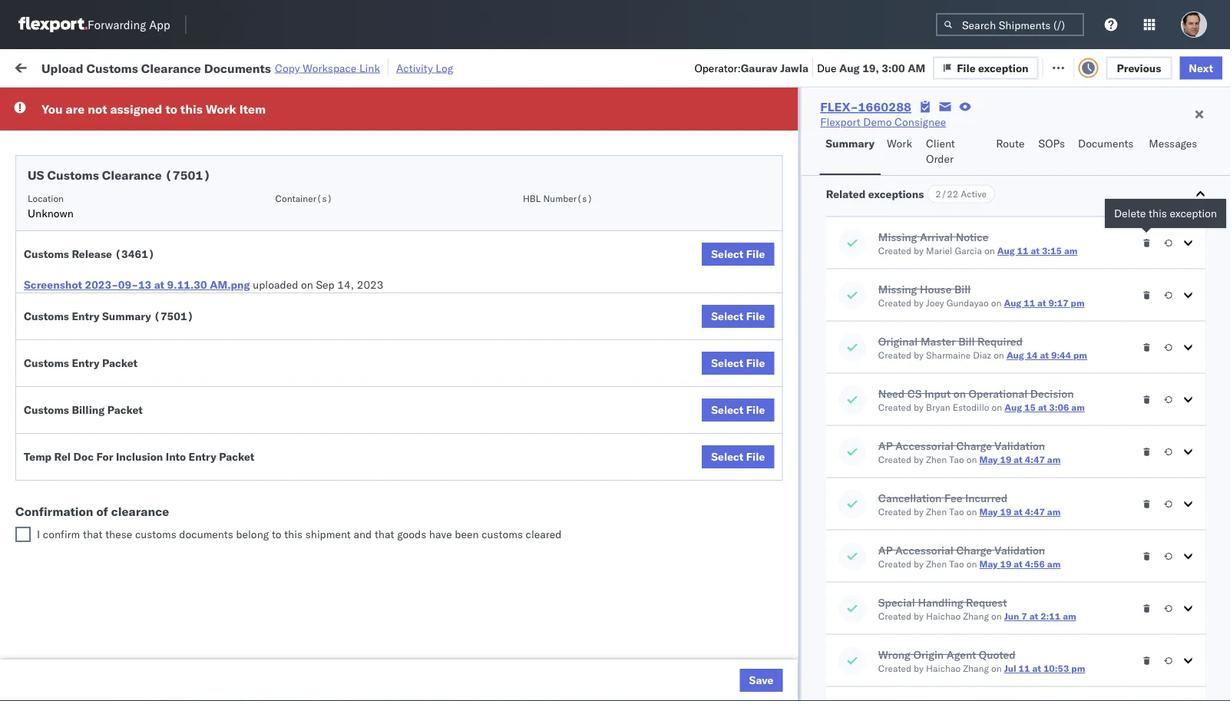 Task type: vqa. For each thing, say whether or not it's contained in the screenshot.
11:30 PM EST, Jan 23, 2023
yes



Task type: describe. For each thing, give the bounding box(es) containing it.
1 fcl from the top
[[504, 154, 524, 167]]

schedule pickup from los angeles, ca for schedule pickup from los angeles, ca link corresponding to 4th schedule pickup from los angeles, ca button from the bottom
[[35, 213, 207, 242]]

4:47 inside cancellation fee incurred created by zhen tao on may 19 at 4:47 am
[[1025, 506, 1045, 518]]

accessorial for ap accessorial charge validation created by zhen tao on may 19 at 4:47 am
[[895, 439, 953, 452]]

on inside wrong origin agent quoted created by haichao zhang on jul 11 at 10:53 pm
[[991, 663, 1001, 674]]

on inside cancellation fee incurred created by zhen tao on may 19 at 4:47 am
[[966, 506, 977, 518]]

from right 2023-
[[119, 281, 142, 294]]

temp
[[24, 450, 52, 463]]

2 schedule from the top
[[35, 179, 81, 193]]

aug inside original master bill required created by sharmaine diaz on aug 14 at 9:44 pm
[[1006, 349, 1024, 361]]

1 horizontal spatial consignee
[[895, 115, 946, 129]]

hbl number(s)
[[523, 192, 593, 204]]

nov for 3rd schedule pickup from los angeles, ca button from the bottom schedule pickup from los angeles, ca link
[[320, 289, 340, 303]]

3 account from the top
[[749, 627, 789, 640]]

abcdefg78456546 for confirm pickup from los angeles, ca
[[1046, 424, 1149, 438]]

flexport demo consignee
[[820, 115, 946, 129]]

3 integration from the top
[[670, 627, 723, 640]]

operator: gaurav jawla
[[695, 61, 809, 74]]

customs entry summary (7501)
[[24, 309, 194, 323]]

1 ceau7522281, hlxu6269489, hlxu8034992 from the top
[[946, 154, 1184, 167]]

agent
[[946, 648, 976, 661]]

2 fcl from the top
[[504, 188, 524, 201]]

3 fcl from the top
[[504, 222, 524, 235]]

entry for summary
[[72, 309, 100, 323]]

handling
[[918, 596, 963, 609]]

customs up status
[[86, 60, 138, 75]]

at inside special handling request created by haichao zhang on jun 7 at 2:11 am
[[1029, 611, 1038, 622]]

select file button for customs billing packet
[[702, 399, 774, 422]]

2 ocean fcl from the top
[[470, 188, 524, 201]]

jun
[[1004, 611, 1019, 622]]

missing for missing house bill
[[878, 282, 917, 296]]

original
[[878, 334, 918, 348]]

mbl/mawb
[[1046, 126, 1099, 137]]

test123456 for upload customs clearance documents link
[[1046, 323, 1111, 336]]

by inside special handling request created by haichao zhang on jun 7 at 2:11 am
[[914, 611, 923, 622]]

778 at risk
[[289, 60, 342, 73]]

flex-2130384
[[848, 661, 928, 674]]

1 gvcu5265864 from the top
[[946, 525, 1022, 539]]

hlxu8034992 for schedule pickup from los angeles, ca link corresponding to 4th schedule pickup from los angeles, ca button from the bottom
[[1109, 221, 1184, 235]]

abcd1234560
[[946, 593, 1022, 606]]

message (10)
[[206, 60, 275, 73]]

at inside ap accessorial charge validation created by zhen tao on may 19 at 4:47 am
[[1014, 454, 1022, 465]]

3 5, from the top
[[343, 222, 353, 235]]

5 1846748 from the top
[[881, 289, 928, 303]]

haichao inside special handling request created by haichao zhang on jun 7 at 2:11 am
[[926, 611, 960, 622]]

angeles, for 3rd schedule pickup from los angeles, ca button from the bottom
[[165, 281, 207, 294]]

location
[[28, 192, 64, 204]]

snoozed : no
[[318, 95, 372, 107]]

required
[[977, 334, 1022, 348]]

2 integration from the top
[[670, 559, 723, 573]]

5 schedule from the top
[[35, 281, 81, 294]]

related
[[826, 187, 865, 200]]

related exceptions
[[826, 187, 924, 200]]

3 karl from the top
[[801, 627, 821, 640]]

2 lhuu7894563, uetu5238478 from the top
[[946, 390, 1103, 404]]

upload for upload customs clearance documents
[[35, 314, 70, 328]]

delivery for 11:30 pm est, jan 23, 2023
[[84, 525, 123, 538]]

: for status
[[110, 95, 113, 107]]

1 vertical spatial 2023
[[364, 526, 391, 539]]

9 resize handle column header from the left
[[1203, 119, 1221, 701]]

2 karl from the top
[[801, 559, 821, 573]]

charge for ap accessorial charge validation created by zhen tao on may 19 at 4:56 am
[[956, 543, 992, 557]]

created inside cancellation fee incurred created by zhen tao on may 19 at 4:47 am
[[878, 506, 911, 518]]

by inside wrong origin agent quoted created by haichao zhang on jul 11 at 10:53 pm
[[914, 663, 923, 674]]

aug inside the need cs input on operational decision created by bryan estodillo on aug 15 at 3:06 am
[[1004, 402, 1022, 413]]

1889466 for schedule pickup from los angeles, ca
[[881, 357, 928, 370]]

activity log button
[[396, 58, 453, 77]]

forwarding
[[88, 17, 146, 32]]

lhuu7894563, uetu5238478 for schedule pickup from los angeles, ca
[[946, 356, 1103, 370]]

3 schedule from the top
[[35, 213, 81, 227]]

may 19 at 4:47 am button for ap accessorial charge validation
[[979, 454, 1060, 465]]

1 account from the top
[[749, 526, 789, 539]]

2 1846748 from the top
[[881, 188, 928, 201]]

2 schedule delivery appointment button from the top
[[35, 254, 189, 271]]

2 integration test account - karl lagerfeld from the top
[[670, 559, 870, 573]]

4 - from the top
[[792, 661, 799, 674]]

10:53
[[1043, 663, 1069, 674]]

ca for schedule pickup from los angeles, ca link corresponding to fifth schedule pickup from los angeles, ca button from the bottom
[[35, 195, 50, 208]]

9:44
[[1051, 349, 1071, 361]]

confirm delivery link
[[35, 457, 117, 472]]

at inside wrong origin agent quoted created by haichao zhang on jul 11 at 10:53 pm
[[1032, 663, 1041, 674]]

hlxu8034992 for upload customs clearance documents link
[[1109, 323, 1184, 336]]

save
[[749, 673, 774, 687]]

lhuu7894563, for confirm delivery
[[946, 458, 1025, 471]]

select file button for customs entry packet
[[702, 352, 774, 375]]

2 ceau7522281, from the top
[[946, 187, 1025, 201]]

3:06
[[1049, 402, 1069, 413]]

am inside special handling request created by haichao zhang on jun 7 at 2:11 am
[[1063, 611, 1076, 622]]

at inside the need cs input on operational decision created by bryan estodillo on aug 15 at 3:06 am
[[1038, 402, 1047, 413]]

assigned
[[110, 101, 162, 117]]

select for temp rel doc for inclusion into entry packet
[[711, 450, 744, 463]]

4 schedule delivery appointment link from the top
[[35, 524, 189, 539]]

1 vertical spatial work
[[206, 101, 236, 117]]

haichao inside wrong origin agent quoted created by haichao zhang on jul 11 at 10:53 pm
[[926, 663, 960, 674]]

at inside missing house bill created by joey gundayao on aug 11 at 9:17 pm
[[1037, 297, 1046, 309]]

4 1846748 from the top
[[881, 255, 928, 269]]

1 2:59 from the top
[[247, 154, 271, 167]]

angeles, for the confirm pickup from los angeles, ca button
[[159, 416, 201, 429]]

am inside ap accessorial charge validation created by zhen tao on may 19 at 4:56 am
[[1047, 558, 1060, 570]]

2 schedule delivery appointment link from the top
[[35, 254, 189, 269]]

1 customs from the left
[[135, 528, 176, 541]]

resize handle column header for workitem
[[220, 119, 238, 701]]

ocean fcl for confirm pickup from los angeles, ca link
[[470, 424, 524, 438]]

11:30 pm est, jan 23, 2023
[[247, 526, 391, 539]]

4:56
[[1025, 558, 1045, 570]]

schedule delivery appointment for 3rd schedule delivery appointment link from the top of the page
[[35, 390, 189, 403]]

cleared
[[526, 528, 562, 541]]

select file for customs release (3461)
[[711, 247, 765, 261]]

schedule pickup from los angeles, ca link for 4th schedule pickup from los angeles, ca button from the bottom
[[35, 212, 218, 243]]

1893174
[[881, 492, 928, 505]]

fee
[[944, 491, 962, 505]]

by inside missing house bill created by joey gundayao on aug 11 at 9:17 pm
[[914, 297, 923, 309]]

house
[[920, 282, 951, 296]]

(7501) for customs entry summary (7501)
[[154, 309, 194, 323]]

from inside 'confirm pickup from los angeles, ca'
[[113, 416, 136, 429]]

flex-1660288
[[820, 99, 912, 114]]

customs up customs billing packet on the bottom left of the page
[[24, 356, 69, 370]]

confirm pickup from los angeles, ca
[[35, 416, 201, 445]]

ca for schedule pickup from los angeles, ca link corresponding to 4th schedule pickup from los angeles, ca button from the bottom
[[35, 228, 50, 242]]

aug 11 at 9:17 pm button
[[1004, 297, 1084, 309]]

customs entry packet
[[24, 356, 138, 370]]

need
[[878, 387, 904, 400]]

3 gvcu5265864 from the top
[[946, 627, 1022, 640]]

6 flex-1846748 from the top
[[848, 323, 928, 336]]

nyku9743990
[[946, 660, 1022, 674]]

ca for confirm pickup from los angeles, ca link
[[35, 431, 50, 445]]

may 19 at 4:56 am button
[[979, 558, 1060, 570]]

accessorial for ap accessorial charge validation created by zhen tao on may 19 at 4:56 am
[[895, 543, 953, 557]]

2:00 am est, nov 9, 2022
[[247, 323, 381, 336]]

3 schedule delivery appointment link from the top
[[35, 389, 189, 404]]

select for customs billing packet
[[711, 403, 744, 417]]

3 ceau7522281, hlxu6269489, hlxu8034992 from the top
[[946, 221, 1184, 235]]

2022 for confirm delivery link
[[361, 458, 388, 472]]

flexport. image
[[18, 17, 88, 32]]

11 for missing house bill
[[1023, 297, 1035, 309]]

6 1846748 from the top
[[881, 323, 928, 336]]

clearance for upload customs clearance documents copy workspace link
[[141, 60, 201, 75]]

flex id button
[[816, 122, 923, 137]]

3 hlxu6269489, from the top
[[1028, 221, 1106, 235]]

mode
[[470, 126, 494, 137]]

3 2:59 from the top
[[247, 222, 271, 235]]

by inside 'missing arrival notice created by mariel garcia on aug 11 at 3:15 am'
[[914, 245, 923, 256]]

ap accessorial charge validation created by zhen tao on may 19 at 4:47 am
[[878, 439, 1060, 465]]

1 hlxu6269489, from the top
[[1028, 154, 1106, 167]]

5 flex-1846748 from the top
[[848, 289, 928, 303]]

hbl
[[523, 192, 541, 204]]

1 - from the top
[[792, 526, 799, 539]]

confirm for confirm pickup from los angeles, ca
[[35, 416, 75, 429]]

operational
[[968, 387, 1027, 400]]

by inside the need cs input on operational decision created by bryan estodillo on aug 15 at 3:06 am
[[914, 402, 923, 413]]

am inside the need cs input on operational decision created by bryan estodillo on aug 15 at 3:06 am
[[1071, 402, 1085, 413]]

2 uetu5238478 from the top
[[1028, 390, 1103, 404]]

2 vertical spatial entry
[[189, 450, 216, 463]]

2 flex-1889466 from the top
[[848, 390, 928, 404]]

by inside cancellation fee incurred created by zhen tao on may 19 at 4:47 am
[[914, 506, 923, 518]]

ocean fcl for 1st schedule delivery appointment link
[[470, 154, 524, 167]]

est, for 7:00
[[293, 424, 316, 438]]

1 test123456 from the top
[[1046, 188, 1111, 201]]

select file for customs entry summary (7501)
[[711, 309, 765, 323]]

2 that from the left
[[375, 528, 394, 541]]

2 horizontal spatial work
[[887, 137, 912, 150]]

1 schedule delivery appointment link from the top
[[35, 152, 189, 168]]

select file button for temp rel doc for inclusion into entry packet
[[702, 445, 774, 468]]

work button
[[881, 130, 920, 175]]

client for client name
[[570, 126, 595, 137]]

status
[[83, 95, 110, 107]]

blocked,
[[188, 95, 226, 107]]

confirm pickup from los angeles, ca link
[[35, 415, 218, 446]]

file for customs billing packet
[[746, 403, 765, 417]]

on right link
[[382, 60, 394, 73]]

1 karl from the top
[[801, 526, 821, 539]]

client name
[[570, 126, 621, 137]]

0 vertical spatial 2023
[[357, 278, 384, 291]]

schedule inside schedule pickup from rotterdam,
[[35, 686, 81, 700]]

from up '(3461)'
[[119, 213, 142, 227]]

at left risk
[[311, 60, 321, 73]]

187
[[359, 60, 379, 73]]

2 abcdefg78456546 from the top
[[1046, 390, 1149, 404]]

input
[[924, 387, 950, 400]]

schedule pickup from los angeles, ca for schedule pickup from los angeles, ca link corresponding to fifth schedule pickup from los angeles, ca button from the bottom
[[35, 179, 207, 208]]

11:30
[[247, 526, 277, 539]]

187 on track
[[359, 60, 422, 73]]

demo
[[863, 115, 892, 129]]

4 hlxu6269489, from the top
[[1028, 255, 1106, 268]]

on left sep
[[301, 278, 313, 291]]

1 schedule delivery appointment button from the top
[[35, 152, 189, 169]]

2 hlxu6269489, from the top
[[1028, 187, 1106, 201]]

customs up the screenshot
[[24, 247, 69, 261]]

8 schedule from the top
[[35, 483, 81, 497]]

name
[[597, 126, 621, 137]]

diaz
[[973, 349, 991, 361]]

2 ceau7522281, hlxu6269489, hlxu8034992 from the top
[[946, 187, 1184, 201]]

numbers for container numbers
[[946, 132, 984, 143]]

snooze
[[416, 126, 446, 137]]

from up clearance
[[119, 483, 142, 497]]

estodillo
[[952, 402, 989, 413]]

2 5, from the top
[[343, 188, 353, 201]]

los for 4th schedule pickup from los angeles, ca button from the top of the page
[[145, 348, 162, 362]]

2023-
[[85, 278, 118, 291]]

7 schedule from the top
[[35, 390, 81, 403]]

missing for missing arrival notice
[[878, 230, 917, 243]]

lhuu7894563, for confirm pickup from los angeles, ca
[[946, 424, 1025, 437]]

angeles, for 4th schedule pickup from los angeles, ca button from the top of the page
[[165, 348, 207, 362]]

by inside ap accessorial charge validation created by zhen tao on may 19 at 4:56 am
[[914, 558, 923, 570]]

notice
[[955, 230, 988, 243]]

19 for ap accessorial charge validation created by zhen tao on may 19 at 4:56 am
[[1000, 558, 1011, 570]]

screenshot
[[24, 278, 82, 291]]

save button
[[740, 669, 783, 692]]

1 schedule pickup from los angeles, ca button from the top
[[35, 179, 218, 211]]

aug left 19,
[[839, 61, 860, 74]]

lhuu7894563, uetu5238478 for confirm pickup from los angeles, ca
[[946, 424, 1103, 437]]

clearance for upload customs clearance documents
[[119, 314, 168, 328]]

may for ap accessorial charge validation created by zhen tao on may 19 at 4:47 am
[[979, 454, 998, 465]]

pm for original master bill required
[[1073, 349, 1087, 361]]

2 lhuu7894563, from the top
[[946, 390, 1025, 404]]

4 schedule pickup from los angeles, ca button from the top
[[35, 347, 218, 380]]

nov for schedule pickup from los angeles, ca link corresponding to 4th schedule pickup from los angeles, ca button from the bottom
[[320, 222, 340, 235]]

from down upload customs clearance documents button at the top of the page
[[119, 348, 142, 362]]

5 hlxu6269489, from the top
[[1028, 289, 1106, 302]]

3 1846748 from the top
[[881, 222, 928, 235]]

flex-1889466 for schedule pickup from los angeles, ca
[[848, 357, 928, 370]]

at right "13" in the top of the page
[[154, 278, 164, 291]]

resize handle column header for deadline
[[390, 119, 409, 701]]

14
[[1026, 349, 1037, 361]]

confirm delivery
[[35, 457, 117, 471]]

1 that from the left
[[83, 528, 103, 541]]

angeles, for fifth schedule pickup from los angeles, ca button from the bottom
[[165, 179, 207, 193]]

2 flex-1846748 from the top
[[848, 188, 928, 201]]

1 5, from the top
[[343, 154, 353, 167]]

am inside cancellation fee incurred created by zhen tao on may 19 at 4:47 am
[[1047, 506, 1060, 518]]

route button
[[990, 130, 1033, 175]]

missing arrival notice created by mariel garcia on aug 11 at 3:15 am
[[878, 230, 1077, 256]]

edt, for 3rd schedule pickup from los angeles, ca button from the bottom schedule pickup from los angeles, ca link
[[294, 289, 317, 303]]

4 ceau7522281, from the top
[[946, 255, 1025, 268]]

angeles, for 4th schedule pickup from los angeles, ca button from the bottom
[[165, 213, 207, 227]]

3 flex-2130387 from the top
[[848, 627, 928, 640]]

zhen for ap accessorial charge validation created by zhen tao on may 19 at 4:47 am
[[926, 454, 947, 465]]

activity
[[396, 61, 433, 74]]

created inside wrong origin agent quoted created by haichao zhang on jul 11 at 10:53 pm
[[878, 663, 911, 674]]

1 schedule from the top
[[35, 153, 81, 167]]

1 maeu9408431 from the top
[[1046, 526, 1124, 539]]

on up estodillo
[[953, 387, 966, 400]]

1 horizontal spatial to
[[272, 528, 281, 541]]

1 1846748 from the top
[[881, 154, 928, 167]]

4 5, from the top
[[343, 289, 353, 303]]

aug inside 'missing arrival notice created by mariel garcia on aug 11 at 3:15 am'
[[997, 245, 1015, 256]]

consignee inside button
[[670, 126, 714, 137]]

customs billing packet
[[24, 403, 143, 417]]

2 edt, from the top
[[294, 188, 317, 201]]

customs left billing
[[24, 403, 69, 417]]

: for snoozed
[[353, 95, 356, 107]]

on down the operational
[[991, 402, 1002, 413]]

9 schedule from the top
[[35, 525, 81, 538]]

2 schedule pickup from los angeles, ca button from the top
[[35, 212, 218, 245]]

mbl/mawb numbers button
[[1038, 122, 1215, 137]]

on inside missing house bill created by joey gundayao on aug 11 at 9:17 pm
[[991, 297, 1001, 309]]

2 horizontal spatial this
[[1149, 207, 1167, 220]]

19 inside cancellation fee incurred created by zhen tao on may 19 at 4:47 am
[[1000, 506, 1011, 518]]

1 integration test account - karl lagerfeld from the top
[[670, 526, 870, 539]]

pm inside missing house bill created by joey gundayao on aug 11 at 9:17 pm
[[1071, 297, 1084, 309]]

am.png
[[210, 278, 250, 291]]

flex-1889466 for confirm pickup from los angeles, ca
[[848, 424, 928, 438]]

select file for customs billing packet
[[711, 403, 765, 417]]

4:47 inside ap accessorial charge validation created by zhen tao on may 19 at 4:47 am
[[1025, 454, 1045, 465]]

lhuu7894563, for schedule pickup from los angeles, ca
[[946, 356, 1025, 370]]

1 lagerfeld from the top
[[824, 526, 870, 539]]

created inside special handling request created by haichao zhang on jun 7 at 2:11 am
[[878, 611, 911, 622]]

status : ready for work, blocked, in progress
[[83, 95, 278, 107]]

2 2130387 from the top
[[881, 559, 928, 573]]

2 1889466 from the top
[[881, 390, 928, 404]]

5 schedule pickup from los angeles, ca button from the top
[[35, 483, 218, 515]]

zhang inside wrong origin agent quoted created by haichao zhang on jul 11 at 10:53 pm
[[963, 663, 989, 674]]

ocean fcl for upload customs clearance documents link
[[470, 323, 524, 336]]

1 integration from the top
[[670, 526, 723, 539]]

23, for 2023
[[345, 526, 362, 539]]

temp rel doc for inclusion into entry packet
[[24, 450, 254, 463]]

4 integration test account - karl lagerfeld from the top
[[670, 661, 870, 674]]

workitem button
[[9, 122, 223, 137]]

container numbers
[[946, 119, 987, 143]]

entry for packet
[[72, 356, 100, 370]]

am inside 'missing arrival notice created by mariel garcia on aug 11 at 3:15 am'
[[1064, 245, 1077, 256]]

on inside ap accessorial charge validation created by zhen tao on may 19 at 4:47 am
[[966, 454, 977, 465]]

zimu3048342
[[1046, 661, 1119, 674]]

by inside original master bill required created by sharmaine diaz on aug 14 at 9:44 pm
[[914, 349, 923, 361]]

exceptions
[[868, 187, 924, 200]]

screenshot 2023-09-13 at 9.11.30 am.png uploaded on sep 14, 2023
[[24, 278, 384, 291]]

3 flex-1846748 from the top
[[848, 222, 928, 235]]

pickup for 4th schedule pickup from los angeles, ca button from the bottom
[[84, 213, 117, 227]]

7
[[1021, 611, 1027, 622]]

2:00
[[247, 323, 271, 336]]

2 lagerfeld from the top
[[824, 559, 870, 573]]

4 karl from the top
[[801, 661, 821, 674]]

documents
[[179, 528, 233, 541]]

shipment
[[305, 528, 351, 541]]

14,
[[337, 278, 354, 291]]

no
[[360, 95, 372, 107]]

id
[[843, 126, 852, 137]]

0 horizontal spatial this
[[180, 101, 203, 117]]

3 2130387 from the top
[[881, 627, 928, 640]]



Task type: locate. For each thing, give the bounding box(es) containing it.
4 ocean fcl from the top
[[470, 289, 524, 303]]

belong
[[236, 528, 269, 541]]

5 hlxu8034992 from the top
[[1109, 289, 1184, 302]]

1 vertical spatial (7501)
[[154, 309, 194, 323]]

1889466 for confirm delivery
[[881, 458, 928, 472]]

3 schedule pickup from los angeles, ca button from the top
[[35, 280, 218, 312]]

2 vertical spatial may
[[979, 558, 998, 570]]

flex-1846748
[[848, 154, 928, 167], [848, 188, 928, 201], [848, 222, 928, 235], [848, 255, 928, 269], [848, 289, 928, 303], [848, 323, 928, 336]]

ceau7522281, for schedule pickup from los angeles, ca link corresponding to 4th schedule pickup from los angeles, ca button from the bottom
[[946, 221, 1025, 235]]

1 vertical spatial charge
[[956, 543, 992, 557]]

validation for ap accessorial charge validation created by zhen tao on may 19 at 4:56 am
[[994, 543, 1045, 557]]

clearance
[[111, 504, 169, 519]]

may inside ap accessorial charge validation created by zhen tao on may 19 at 4:47 am
[[979, 454, 998, 465]]

1 may from the top
[[979, 454, 998, 465]]

from left rotterdam,
[[119, 686, 142, 700]]

customs down 2023-
[[73, 314, 116, 328]]

missing inside 'missing arrival notice created by mariel garcia on aug 11 at 3:15 am'
[[878, 230, 917, 243]]

1 vertical spatial packet
[[107, 403, 143, 417]]

3 2:59 am edt, nov 5, 2022 from the top
[[247, 222, 382, 235]]

0 vertical spatial missing
[[878, 230, 917, 243]]

0 vertical spatial confirm
[[35, 416, 75, 429]]

ca up the temp
[[35, 431, 50, 445]]

test123456 up 9:44 at the right of the page
[[1046, 323, 1111, 336]]

ca down the screenshot
[[35, 296, 50, 309]]

schedule delivery appointment button down of
[[35, 524, 189, 541]]

operator:
[[695, 61, 741, 74]]

due aug 19, 3:00 am
[[817, 61, 925, 74]]

2 created from the top
[[878, 297, 911, 309]]

19 inside ap accessorial charge validation created by zhen tao on may 19 at 4:47 am
[[1000, 454, 1011, 465]]

test123456 down the sops button
[[1046, 188, 1111, 201]]

1 vertical spatial confirm
[[35, 457, 75, 471]]

6 schedule from the top
[[35, 348, 81, 362]]

created inside 'missing arrival notice created by mariel garcia on aug 11 at 3:15 am'
[[878, 245, 911, 256]]

los for the confirm pickup from los angeles, ca button
[[139, 416, 156, 429]]

at inside cancellation fee incurred created by zhen tao on may 19 at 4:47 am
[[1014, 506, 1022, 518]]

4 hlxu8034992 from the top
[[1109, 255, 1184, 268]]

los for fifth schedule pickup from los angeles, ca button from the top
[[145, 483, 162, 497]]

copy
[[275, 61, 300, 74]]

1 horizontal spatial customs
[[482, 528, 523, 541]]

appointment for 1st schedule delivery appointment link
[[126, 153, 189, 167]]

on inside ap accessorial charge validation created by zhen tao on may 19 at 4:56 am
[[966, 558, 977, 570]]

delivery for 2:59 am edt, nov 5, 2022
[[84, 153, 123, 167]]

us customs clearance (7501)
[[28, 167, 211, 183]]

0 horizontal spatial to
[[165, 101, 177, 117]]

schedule delivery appointment link down of
[[35, 524, 189, 539]]

jul
[[1004, 663, 1016, 674]]

tao for ap accessorial charge validation created by zhen tao on may 19 at 4:56 am
[[949, 558, 964, 570]]

file for customs entry summary (7501)
[[746, 309, 765, 323]]

zhang
[[963, 611, 989, 622], [963, 663, 989, 674]]

may
[[979, 454, 998, 465], [979, 506, 998, 518], [979, 558, 998, 570]]

3 maeu9408431 from the top
[[1046, 627, 1124, 640]]

2 select file button from the top
[[702, 305, 774, 328]]

angeles, for fifth schedule pickup from los angeles, ca button from the top
[[165, 483, 207, 497]]

3 1889466 from the top
[[881, 424, 928, 438]]

accessorial inside ap accessorial charge validation created by zhen tao on may 19 at 4:56 am
[[895, 543, 953, 557]]

11 left 9:17 on the top right
[[1023, 297, 1035, 309]]

5 select file from the top
[[711, 450, 765, 463]]

pm right 10:53
[[1071, 663, 1085, 674]]

1 missing from the top
[[878, 230, 917, 243]]

2:59 down deadline
[[247, 154, 271, 167]]

select for customs release (3461)
[[711, 247, 744, 261]]

bill for house
[[954, 282, 971, 296]]

3 select from the top
[[711, 356, 744, 370]]

4 by from the top
[[914, 402, 923, 413]]

6 hlxu6269489, from the top
[[1028, 323, 1106, 336]]

upload customs clearance documents
[[35, 314, 168, 343]]

mode button
[[462, 122, 547, 137]]

2 : from the left
[[353, 95, 356, 107]]

2 resize handle column header from the left
[[390, 119, 409, 701]]

2 vertical spatial maeu9408431
[[1046, 627, 1124, 640]]

tao inside ap accessorial charge validation created by zhen tao on may 19 at 4:56 am
[[949, 558, 964, 570]]

4 schedule delivery appointment button from the top
[[35, 524, 189, 541]]

0 vertical spatial bill
[[954, 282, 971, 296]]

select for customs entry summary (7501)
[[711, 309, 744, 323]]

that down confirmation of clearance
[[83, 528, 103, 541]]

5 ceau7522281, hlxu6269489, hlxu8034992 from the top
[[946, 289, 1184, 302]]

client inside client name button
[[570, 126, 595, 137]]

uetu5238478 for schedule pickup from los angeles, ca
[[1028, 356, 1103, 370]]

appointment up confirm pickup from los angeles, ca link
[[126, 390, 189, 403]]

lhuu7894563, uetu5238478 for confirm delivery
[[946, 458, 1103, 471]]

3 test123456 from the top
[[1046, 255, 1111, 269]]

2 select from the top
[[711, 309, 744, 323]]

missing house bill created by joey gundayao on aug 11 at 9:17 pm
[[878, 282, 1084, 309]]

schedule pickup from los angeles, ca link for fifth schedule pickup from los angeles, ca button from the top
[[35, 483, 218, 513]]

flex-1846748 down arrival
[[848, 255, 928, 269]]

0 vertical spatial maeu9408431
[[1046, 526, 1124, 539]]

at right 15 at right bottom
[[1038, 402, 1047, 413]]

charge inside ap accessorial charge validation created by zhen tao on may 19 at 4:47 am
[[956, 439, 992, 452]]

3 lhuu7894563, from the top
[[946, 424, 1025, 437]]

1 lhuu7894563, from the top
[[946, 356, 1025, 370]]

(7501) down you are not assigned to this work item
[[165, 167, 211, 183]]

0 vertical spatial 11
[[1017, 245, 1028, 256]]

actions
[[1184, 126, 1216, 137]]

0 vertical spatial summary
[[826, 137, 875, 150]]

0 vertical spatial to
[[165, 101, 177, 117]]

ca down unknown
[[35, 228, 50, 242]]

1 flex-1889466 from the top
[[848, 357, 928, 370]]

13
[[138, 278, 151, 291]]

3 ca from the top
[[35, 296, 50, 309]]

2 schedule delivery appointment from the top
[[35, 255, 189, 268]]

0 vertical spatial (7501)
[[165, 167, 211, 183]]

23, up 24,
[[341, 424, 358, 438]]

4 schedule pickup from los angeles, ca from the top
[[35, 348, 207, 377]]

at left 10:53
[[1032, 663, 1041, 674]]

3 may from the top
[[979, 558, 998, 570]]

hlxu6269489, down 3:15
[[1028, 289, 1106, 302]]

edt, for schedule pickup from los angeles, ca link corresponding to 4th schedule pickup from los angeles, ca button from the bottom
[[294, 222, 317, 235]]

3 ocean fcl from the top
[[470, 222, 524, 235]]

joey
[[926, 297, 944, 309]]

numbers for mbl/mawb numbers
[[1102, 126, 1140, 137]]

0 vertical spatial zhen
[[926, 454, 947, 465]]

bill inside original master bill required created by sharmaine diaz on aug 14 at 9:44 pm
[[958, 334, 975, 348]]

file for customs entry packet
[[746, 356, 765, 370]]

1 vertical spatial tao
[[949, 506, 964, 518]]

2 vertical spatial 11
[[1018, 663, 1030, 674]]

created inside ap accessorial charge validation created by zhen tao on may 19 at 4:47 am
[[878, 454, 911, 465]]

2 vertical spatial gvcu5265864
[[946, 627, 1022, 640]]

bill inside missing house bill created by joey gundayao on aug 11 at 9:17 pm
[[954, 282, 971, 296]]

on right garcia
[[984, 245, 995, 256]]

0 horizontal spatial numbers
[[946, 132, 984, 143]]

wrong origin agent quoted created by haichao zhang on jul 11 at 10:53 pm
[[878, 648, 1085, 674]]

bosch
[[570, 154, 600, 167], [670, 154, 700, 167], [570, 188, 600, 201], [570, 222, 600, 235], [670, 222, 700, 235], [670, 255, 700, 269], [570, 289, 600, 303], [670, 289, 700, 303], [570, 323, 600, 336], [670, 323, 700, 336], [670, 357, 700, 370], [670, 390, 700, 404], [570, 424, 600, 438], [670, 424, 700, 438], [670, 458, 700, 472]]

pickup for 4th schedule pickup from los angeles, ca button from the top of the page
[[84, 348, 117, 362]]

2 vertical spatial packet
[[219, 450, 254, 463]]

at inside ap accessorial charge validation created by zhen tao on may 19 at 4:56 am
[[1014, 558, 1022, 570]]

1846748
[[881, 154, 928, 167], [881, 188, 928, 201], [881, 222, 928, 235], [881, 255, 928, 269], [881, 289, 928, 303], [881, 323, 928, 336]]

2130387 up wrong
[[881, 627, 928, 640]]

1 tao from the top
[[949, 454, 964, 465]]

validation inside ap accessorial charge validation created by zhen tao on may 19 at 4:56 am
[[994, 543, 1045, 557]]

missing inside missing house bill created by joey gundayao on aug 11 at 9:17 pm
[[878, 282, 917, 296]]

0 horizontal spatial :
[[110, 95, 113, 107]]

6 ocean fcl from the top
[[470, 424, 524, 438]]

documents up in
[[204, 60, 271, 75]]

8 by from the top
[[914, 611, 923, 622]]

0 vertical spatial pm
[[1071, 297, 1084, 309]]

0 vertical spatial may 19 at 4:47 am button
[[979, 454, 1060, 465]]

2 vertical spatial this
[[284, 528, 303, 541]]

0 vertical spatial 19
[[1000, 454, 1011, 465]]

tao down 'fee'
[[949, 506, 964, 518]]

9:00
[[247, 458, 271, 472]]

accessorial down bryan
[[895, 439, 953, 452]]

ceau7522281, hlxu6269489, hlxu8034992 down the sops button
[[946, 187, 1184, 201]]

confirm inside 'confirm pickup from los angeles, ca'
[[35, 416, 75, 429]]

hlxu8034992 for 3rd schedule pickup from los angeles, ca button from the bottom schedule pickup from los angeles, ca link
[[1109, 289, 1184, 302]]

flex-1889466 for confirm delivery
[[848, 458, 928, 472]]

1 vertical spatial haichao
[[926, 663, 960, 674]]

ceau7522281, hlxu6269489, hlxu8034992 down 3:15
[[946, 289, 1184, 302]]

1 vertical spatial summary
[[102, 309, 151, 323]]

inclusion
[[116, 450, 163, 463]]

pickup for fifth schedule pickup from los angeles, ca button from the top
[[84, 483, 117, 497]]

2 account from the top
[[749, 559, 789, 573]]

ocean fcl
[[470, 154, 524, 167], [470, 188, 524, 201], [470, 222, 524, 235], [470, 289, 524, 303], [470, 323, 524, 336], [470, 424, 524, 438], [470, 526, 524, 539]]

clearance inside upload customs clearance documents
[[119, 314, 168, 328]]

2 vertical spatial tao
[[949, 558, 964, 570]]

work left item
[[206, 101, 236, 117]]

0 vertical spatial validation
[[994, 439, 1045, 452]]

ap down need
[[878, 439, 892, 452]]

4 fcl from the top
[[504, 289, 524, 303]]

19 up incurred
[[1000, 454, 1011, 465]]

schedule
[[35, 153, 81, 167], [35, 179, 81, 193], [35, 213, 81, 227], [35, 255, 81, 268], [35, 281, 81, 294], [35, 348, 81, 362], [35, 390, 81, 403], [35, 483, 81, 497], [35, 525, 81, 538], [35, 686, 81, 700]]

created inside missing house bill created by joey gundayao on aug 11 at 9:17 pm
[[878, 297, 911, 309]]

hlxu6269489, up 9:44 at the right of the page
[[1028, 323, 1106, 336]]

ceau7522281, up notice
[[946, 187, 1025, 201]]

4 abcdefg78456546 from the top
[[1046, 458, 1149, 472]]

None checkbox
[[15, 527, 31, 542]]

2 vertical spatial flex-2130387
[[848, 627, 928, 640]]

may 19 at 4:47 am button down incurred
[[979, 506, 1060, 518]]

flex-1893174
[[848, 492, 928, 505]]

1 vertical spatial 11
[[1023, 297, 1035, 309]]

ocean fcl for schedule pickup from los angeles, ca link corresponding to 4th schedule pickup from los angeles, ca button from the bottom
[[470, 222, 524, 235]]

11 inside 'missing arrival notice created by mariel garcia on aug 11 at 3:15 am'
[[1017, 245, 1028, 256]]

2 horizontal spatial documents
[[1078, 137, 1134, 150]]

summary inside summary button
[[826, 137, 875, 150]]

by left joey
[[914, 297, 923, 309]]

unknown
[[28, 207, 74, 220]]

4 created from the top
[[878, 402, 911, 413]]

created inside ap accessorial charge validation created by zhen tao on may 19 at 4:56 am
[[878, 558, 911, 570]]

consignee
[[895, 115, 946, 129], [670, 126, 714, 137]]

tao inside cancellation fee incurred created by zhen tao on may 19 at 4:47 am
[[949, 506, 964, 518]]

ceau7522281, down notice
[[946, 255, 1025, 268]]

1 vertical spatial upload
[[35, 314, 70, 328]]

appointment for second schedule delivery appointment link from the top
[[126, 255, 189, 268]]

appointment for fourth schedule delivery appointment link
[[126, 525, 189, 538]]

not
[[88, 101, 107, 117]]

0 vertical spatial clearance
[[141, 60, 201, 75]]

sep
[[316, 278, 335, 291]]

11 inside wrong origin agent quoted created by haichao zhang on jul 11 at 10:53 pm
[[1018, 663, 1030, 674]]

aug left 14
[[1006, 349, 1024, 361]]

to right for
[[165, 101, 177, 117]]

19 for ap accessorial charge validation created by zhen tao on may 19 at 4:47 am
[[1000, 454, 1011, 465]]

of
[[96, 504, 108, 519]]

1 vertical spatial 2130387
[[881, 559, 928, 573]]

2022
[[355, 154, 382, 167], [355, 188, 382, 201], [355, 222, 382, 235], [355, 289, 382, 303], [355, 323, 381, 336], [361, 424, 387, 438], [361, 458, 388, 472]]

schedule delivery appointment button down workitem button
[[35, 152, 189, 169]]

1 zhen from the top
[[926, 454, 947, 465]]

nov for 1st schedule delivery appointment link
[[320, 154, 340, 167]]

los inside 'confirm pickup from los angeles, ca'
[[139, 416, 156, 429]]

0 horizontal spatial work
[[167, 60, 194, 73]]

19 down incurred
[[1000, 506, 1011, 518]]

zhen inside cancellation fee incurred created by zhen tao on may 19 at 4:47 am
[[926, 506, 947, 518]]

4 integration from the top
[[670, 661, 723, 674]]

test
[[637, 154, 658, 167], [737, 154, 757, 167], [637, 188, 658, 201], [637, 222, 658, 235], [737, 222, 757, 235], [737, 255, 757, 269], [637, 289, 658, 303], [737, 289, 757, 303], [637, 323, 658, 336], [737, 323, 757, 336], [737, 357, 757, 370], [737, 390, 757, 404], [637, 424, 658, 438], [737, 424, 757, 438], [737, 458, 757, 472], [725, 526, 746, 539], [725, 559, 746, 573], [725, 627, 746, 640], [725, 661, 746, 674]]

0 vertical spatial this
[[180, 101, 203, 117]]

0 vertical spatial 23,
[[341, 424, 358, 438]]

edt,
[[294, 154, 317, 167], [294, 188, 317, 201], [294, 222, 317, 235], [294, 289, 317, 303]]

11 for missing arrival notice
[[1017, 245, 1028, 256]]

upload customs clearance documents button
[[35, 314, 218, 346]]

aug 15 at 3:06 am button
[[1004, 402, 1085, 413]]

0 vertical spatial work
[[167, 60, 194, 73]]

1 vertical spatial 19
[[1000, 506, 1011, 518]]

flex
[[823, 126, 840, 137]]

lhuu7894563,
[[946, 356, 1025, 370], [946, 390, 1025, 404], [946, 424, 1025, 437], [946, 458, 1025, 471]]

est, left "9,"
[[294, 323, 317, 336]]

edt, for 1st schedule delivery appointment link
[[294, 154, 317, 167]]

11 inside missing house bill created by joey gundayao on aug 11 at 9:17 pm
[[1023, 297, 1035, 309]]

uetu5238478
[[1028, 356, 1103, 370], [1028, 390, 1103, 404], [1028, 424, 1103, 437], [1028, 458, 1103, 471]]

aug inside missing house bill created by joey gundayao on aug 11 at 9:17 pm
[[1004, 297, 1021, 309]]

documents inside upload customs clearance documents
[[35, 330, 91, 343]]

2:59 am edt, nov 5, 2022 for 1st schedule delivery appointment link
[[247, 154, 382, 167]]

incurred
[[965, 491, 1007, 505]]

tao up 'fee'
[[949, 454, 964, 465]]

customs inside upload customs clearance documents
[[73, 314, 116, 328]]

by inside ap accessorial charge validation created by zhen tao on may 19 at 4:47 am
[[914, 454, 923, 465]]

at inside 'missing arrival notice created by mariel garcia on aug 11 at 3:15 am'
[[1031, 245, 1039, 256]]

snoozed
[[318, 95, 353, 107]]

am right 3:06
[[1071, 402, 1085, 413]]

ceau7522281, hlxu6269489, hlxu8034992 up 3:15
[[946, 221, 1184, 235]]

from down workitem button
[[119, 179, 142, 193]]

1 schedule pickup from los angeles, ca from the top
[[35, 179, 207, 208]]

accessorial inside ap accessorial charge validation created by zhen tao on may 19 at 4:47 am
[[895, 439, 953, 452]]

zhen down 'fee'
[[926, 506, 947, 518]]

3 19 from the top
[[1000, 558, 1011, 570]]

created inside the need cs input on operational decision created by bryan estodillo on aug 15 at 3:06 am
[[878, 402, 911, 413]]

zhen inside ap accessorial charge validation created by zhen tao on may 19 at 4:47 am
[[926, 454, 947, 465]]

select file for temp rel doc for inclusion into entry packet
[[711, 450, 765, 463]]

zhen
[[926, 454, 947, 465], [926, 506, 947, 518], [926, 558, 947, 570]]

los for 3rd schedule pickup from los angeles, ca button from the bottom
[[145, 281, 162, 294]]

4 account from the top
[[749, 661, 789, 674]]

maeu9408431 down maeu9736123
[[1046, 526, 1124, 539]]

charge down cancellation fee incurred created by zhen tao on may 19 at 4:47 am
[[956, 543, 992, 557]]

special handling request created by haichao zhang on jun 7 at 2:11 am
[[878, 596, 1076, 622]]

clearance down "13" in the top of the page
[[119, 314, 168, 328]]

6 ceau7522281, hlxu6269489, hlxu8034992 from the top
[[946, 323, 1184, 336]]

0 vertical spatial charge
[[956, 439, 992, 452]]

clearance down workitem button
[[102, 167, 162, 183]]

abcdefg78456546 down 3:06
[[1046, 424, 1149, 438]]

2022 for upload customs clearance documents link
[[355, 323, 381, 336]]

1 vertical spatial clearance
[[102, 167, 162, 183]]

tao inside ap accessorial charge validation created by zhen tao on may 19 at 4:47 am
[[949, 454, 964, 465]]

you
[[41, 101, 63, 117]]

may inside cancellation fee incurred created by zhen tao on may 19 at 4:47 am
[[979, 506, 998, 518]]

pm for 11:30
[[280, 526, 297, 539]]

2:11
[[1040, 611, 1060, 622]]

aug left 15 at right bottom
[[1004, 402, 1022, 413]]

3 hlxu8034992 from the top
[[1109, 221, 1184, 235]]

7 fcl from the top
[[504, 526, 524, 539]]

1 vertical spatial maeu9408431
[[1046, 559, 1124, 573]]

angeles, inside 'confirm pickup from los angeles, ca'
[[159, 416, 201, 429]]

pm inside wrong origin agent quoted created by haichao zhang on jul 11 at 10:53 pm
[[1071, 663, 1085, 674]]

resize handle column header for client name
[[644, 119, 662, 701]]

1 schedule pickup from los angeles, ca link from the top
[[35, 179, 218, 209]]

pm
[[1071, 297, 1084, 309], [1073, 349, 1087, 361], [1071, 663, 1085, 674]]

0 vertical spatial 4:47
[[1025, 454, 1045, 465]]

ca for schedule pickup from los angeles, ca link associated with 4th schedule pickup from los angeles, ca button from the top of the page
[[35, 364, 50, 377]]

1 vertical spatial ap
[[878, 543, 892, 557]]

los for fifth schedule pickup from los angeles, ca button from the bottom
[[145, 179, 162, 193]]

clearance for us customs clearance (7501)
[[102, 167, 162, 183]]

los right 09-
[[145, 281, 162, 294]]

3 - from the top
[[792, 627, 799, 640]]

ceau7522281, hlxu6269489, hlxu8034992 down sops
[[946, 154, 1184, 167]]

ceau7522281, for upload customs clearance documents link
[[946, 323, 1025, 336]]

0 vertical spatial entry
[[72, 309, 100, 323]]

need cs input on operational decision created by bryan estodillo on aug 15 at 3:06 am
[[878, 387, 1085, 413]]

2 maeu9408431 from the top
[[1046, 559, 1124, 573]]

los down workitem button
[[145, 179, 162, 193]]

may for ap accessorial charge validation created by zhen tao on may 19 at 4:56 am
[[979, 558, 998, 570]]

schedule delivery appointment for 1st schedule delivery appointment link
[[35, 153, 189, 167]]

deadline
[[247, 126, 287, 137]]

3 appointment from the top
[[126, 390, 189, 403]]

zhang inside special handling request created by haichao zhang on jun 7 at 2:11 am
[[963, 611, 989, 622]]

log
[[436, 61, 453, 74]]

goods
[[397, 528, 426, 541]]

1 select file from the top
[[711, 247, 765, 261]]

may inside ap accessorial charge validation created by zhen tao on may 19 at 4:56 am
[[979, 558, 998, 570]]

entry down 2023-
[[72, 309, 100, 323]]

zhen up handling
[[926, 558, 947, 570]]

19,
[[862, 61, 879, 74]]

0 vertical spatial zhang
[[963, 611, 989, 622]]

1 vertical spatial to
[[272, 528, 281, 541]]

message
[[206, 60, 249, 73]]

from inside schedule pickup from rotterdam,
[[119, 686, 142, 700]]

1 vertical spatial zhen
[[926, 506, 947, 518]]

ca for 3rd schedule pickup from los angeles, ca button from the bottom schedule pickup from los angeles, ca link
[[35, 296, 50, 309]]

documents
[[204, 60, 271, 75], [1078, 137, 1134, 150], [35, 330, 91, 343]]

dec up 9:00 am est, dec 24, 2022
[[318, 424, 339, 438]]

aug up required
[[1004, 297, 1021, 309]]

0 horizontal spatial that
[[83, 528, 103, 541]]

6 by from the top
[[914, 506, 923, 518]]

packet for customs billing packet
[[107, 403, 143, 417]]

0 horizontal spatial documents
[[35, 330, 91, 343]]

0 vertical spatial dec
[[318, 424, 339, 438]]

missing
[[878, 230, 917, 243], [878, 282, 917, 296]]

0 vertical spatial documents
[[204, 60, 271, 75]]

ocean fcl for 3rd schedule pickup from los angeles, ca button from the bottom schedule pickup from los angeles, ca link
[[470, 289, 524, 303]]

zhen inside ap accessorial charge validation created by zhen tao on may 19 at 4:56 am
[[926, 558, 947, 570]]

0 vertical spatial may
[[979, 454, 998, 465]]

5 select from the top
[[711, 450, 744, 463]]

at inside original master bill required created by sharmaine diaz on aug 14 at 9:44 pm
[[1040, 349, 1049, 361]]

2 2:59 am edt, nov 5, 2022 from the top
[[247, 188, 382, 201]]

delivery
[[84, 153, 123, 167], [84, 255, 123, 268], [84, 390, 123, 403], [77, 457, 117, 471], [84, 525, 123, 538]]

consignee up client order
[[895, 115, 946, 129]]

by down cs
[[914, 402, 923, 413]]

appointment for 3rd schedule delivery appointment link from the top of the page
[[126, 390, 189, 403]]

integration
[[670, 526, 723, 539], [670, 559, 723, 573], [670, 627, 723, 640], [670, 661, 723, 674]]

2 flex-2130387 from the top
[[848, 559, 928, 573]]

1 ceau7522281, from the top
[[946, 154, 1025, 167]]

nov for upload customs clearance documents link
[[319, 323, 339, 336]]

this right for
[[180, 101, 203, 117]]

2022 for schedule pickup from los angeles, ca link corresponding to 4th schedule pickup from los angeles, ca button from the bottom
[[355, 222, 382, 235]]

select for customs entry packet
[[711, 356, 744, 370]]

at left 9:17 on the top right
[[1037, 297, 1046, 309]]

pm for 7:00
[[273, 424, 290, 438]]

0 vertical spatial gvcu5265864
[[946, 525, 1022, 539]]

flexport
[[820, 115, 861, 129]]

1 vertical spatial may
[[979, 506, 998, 518]]

3 ceau7522281, from the top
[[946, 221, 1025, 235]]

1846748 down arrival
[[881, 255, 928, 269]]

i confirm that these customs documents belong to this shipment and that goods have been customs cleared
[[37, 528, 562, 541]]

4 select file from the top
[[711, 403, 765, 417]]

0 vertical spatial packet
[[102, 356, 138, 370]]

resize handle column header
[[220, 119, 238, 701], [390, 119, 409, 701], [444, 119, 462, 701], [544, 119, 562, 701], [644, 119, 662, 701], [797, 119, 816, 701], [920, 119, 938, 701], [1020, 119, 1038, 701], [1203, 119, 1221, 701], [1212, 119, 1230, 701]]

0 horizontal spatial summary
[[102, 309, 151, 323]]

1846748 up exceptions
[[881, 154, 928, 167]]

customs
[[86, 60, 138, 75], [47, 167, 99, 183], [24, 247, 69, 261], [24, 309, 69, 323], [73, 314, 116, 328], [24, 356, 69, 370], [24, 403, 69, 417]]

upload customs clearance documents link
[[35, 314, 218, 344]]

23, right jan
[[345, 526, 362, 539]]

flex id
[[823, 126, 852, 137]]

schedule delivery appointment link up 'confirm pickup from los angeles, ca'
[[35, 389, 189, 404]]

Search Work text field
[[714, 55, 882, 78]]

created inside original master bill required created by sharmaine diaz on aug 14 at 9:44 pm
[[878, 349, 911, 361]]

documents for upload customs clearance documents copy workspace link
[[204, 60, 271, 75]]

1 horizontal spatial numbers
[[1102, 126, 1140, 137]]

0 vertical spatial 2130387
[[881, 526, 928, 539]]

confirm
[[43, 528, 80, 541]]

1 2130387 from the top
[[881, 526, 928, 539]]

1 vertical spatial this
[[1149, 207, 1167, 220]]

ap inside ap accessorial charge validation created by zhen tao on may 19 at 4:47 am
[[878, 439, 892, 452]]

activity log
[[396, 61, 453, 74]]

5, down deadline button
[[343, 154, 353, 167]]

0 vertical spatial ap
[[878, 439, 892, 452]]

summary button
[[820, 130, 881, 175]]

19 inside ap accessorial charge validation created by zhen tao on may 19 at 4:56 am
[[1000, 558, 1011, 570]]

batch action button
[[1121, 55, 1221, 78]]

0 vertical spatial upload
[[41, 60, 83, 75]]

ca for schedule pickup from los angeles, ca link corresponding to fifth schedule pickup from los angeles, ca button from the top
[[35, 499, 50, 512]]

2 vertical spatial 19
[[1000, 558, 1011, 570]]

0 horizontal spatial client
[[570, 126, 595, 137]]

19 left 4:56
[[1000, 558, 1011, 570]]

2 4:47 from the top
[[1025, 506, 1045, 518]]

2 vertical spatial documents
[[35, 330, 91, 343]]

9 created from the top
[[878, 663, 911, 674]]

have
[[429, 528, 452, 541]]

1 vertical spatial entry
[[72, 356, 100, 370]]

2:59 am edt, nov 5, 2022 for 3rd schedule pickup from los angeles, ca button from the bottom schedule pickup from los angeles, ca link
[[247, 289, 382, 303]]

1 accessorial from the top
[[895, 439, 953, 452]]

this right 11:30
[[284, 528, 303, 541]]

: left no
[[353, 95, 356, 107]]

bill up the diaz
[[958, 334, 975, 348]]

1 vertical spatial documents
[[1078, 137, 1134, 150]]

lhuu7894563, up ap accessorial charge validation created by zhen tao on may 19 at 4:47 am
[[946, 424, 1025, 437]]

2 may 19 at 4:47 am button from the top
[[979, 506, 1060, 518]]

may down msdu7304509
[[979, 506, 998, 518]]

ceau7522281,
[[946, 154, 1025, 167], [946, 187, 1025, 201], [946, 221, 1025, 235], [946, 255, 1025, 268], [946, 289, 1025, 302], [946, 323, 1025, 336]]

1 horizontal spatial :
[[353, 95, 356, 107]]

confirm delivery button
[[35, 457, 117, 473]]

1 by from the top
[[914, 245, 923, 256]]

0 vertical spatial flex-2130387
[[848, 526, 928, 539]]

on inside special handling request created by haichao zhang on jun 7 at 2:11 am
[[991, 611, 1001, 622]]

mbl/mawb numbers
[[1046, 126, 1140, 137]]

5 schedule pickup from los angeles, ca link from the top
[[35, 483, 218, 513]]

schedule pickup from los angeles, ca link for fifth schedule pickup from los angeles, ca button from the bottom
[[35, 179, 218, 209]]

est, up 9:00 am est, dec 24, 2022
[[293, 424, 316, 438]]

1 horizontal spatial that
[[375, 528, 394, 541]]

missing left house
[[878, 282, 917, 296]]

consignee down operator:
[[670, 126, 714, 137]]

2022 for confirm pickup from los angeles, ca link
[[361, 424, 387, 438]]

for
[[96, 450, 113, 463]]

los up '(3461)'
[[145, 213, 162, 227]]

Search Shipments (/) text field
[[936, 13, 1084, 36]]

schedule delivery appointment link
[[35, 152, 189, 168], [35, 254, 189, 269], [35, 389, 189, 404], [35, 524, 189, 539]]

on inside 'missing arrival notice created by mariel garcia on aug 11 at 3:15 am'
[[984, 245, 995, 256]]

1 vertical spatial flex-2130387
[[848, 559, 928, 573]]

2022 for 3rd schedule pickup from los angeles, ca button from the bottom schedule pickup from los angeles, ca link
[[355, 289, 382, 303]]

confirm
[[35, 416, 75, 429], [35, 457, 75, 471]]

pm inside original master bill required created by sharmaine diaz on aug 14 at 9:44 pm
[[1073, 349, 1087, 361]]

delete this exception
[[1114, 207, 1217, 220]]

1 ocean fcl from the top
[[470, 154, 524, 167]]

hlxu8034992 for 1st schedule delivery appointment link
[[1109, 154, 1184, 167]]

4 ceau7522281, hlxu6269489, hlxu8034992 from the top
[[946, 255, 1184, 268]]

haichao down handling
[[926, 611, 960, 622]]

flex-1662119 button
[[823, 589, 931, 611], [823, 589, 931, 611]]

validation inside ap accessorial charge validation created by zhen tao on may 19 at 4:47 am
[[994, 439, 1045, 452]]

0 vertical spatial accessorial
[[895, 439, 953, 452]]

workitem
[[17, 126, 57, 137]]

dec for 23,
[[318, 424, 339, 438]]

at left 3:15
[[1031, 245, 1039, 256]]

0 vertical spatial haichao
[[926, 611, 960, 622]]

packet down upload customs clearance documents button at the top of the page
[[102, 356, 138, 370]]

client inside "client order" button
[[926, 137, 955, 150]]

pickup inside 'confirm pickup from los angeles, ca'
[[77, 416, 110, 429]]

2022 for 1st schedule delivery appointment link
[[355, 154, 382, 167]]

1 vertical spatial bill
[[958, 334, 975, 348]]

lagerfeld down flex-1662119
[[824, 627, 870, 640]]

documents for upload customs clearance documents
[[35, 330, 91, 343]]

numbers inside button
[[1102, 126, 1140, 137]]

schedule delivery appointment for fourth schedule delivery appointment link
[[35, 525, 189, 538]]

upload for upload customs clearance documents copy workspace link
[[41, 60, 83, 75]]

2 customs from the left
[[482, 528, 523, 541]]

1 vertical spatial zhang
[[963, 663, 989, 674]]

account
[[749, 526, 789, 539], [749, 559, 789, 573], [749, 627, 789, 640], [749, 661, 789, 674]]

abcdefg78456546
[[1046, 357, 1149, 370], [1046, 390, 1149, 404], [1046, 424, 1149, 438], [1046, 458, 1149, 472]]

schedule delivery appointment up 2023-
[[35, 255, 189, 268]]

1 vertical spatial 4:47
[[1025, 506, 1045, 518]]

5 resize handle column header from the left
[[644, 119, 662, 701]]

3 flex-1889466 from the top
[[848, 424, 928, 438]]

1 vertical spatial 23,
[[345, 526, 362, 539]]

est, for 9:00
[[294, 458, 317, 472]]

haichao down origin
[[926, 663, 960, 674]]

4 lhuu7894563, from the top
[[946, 458, 1025, 471]]

3 integration test account - karl lagerfeld from the top
[[670, 627, 870, 640]]

ap inside ap accessorial charge validation created by zhen tao on may 19 at 4:56 am
[[878, 543, 892, 557]]

decision
[[1030, 387, 1074, 400]]

at down msdu7304509
[[1014, 506, 1022, 518]]

est, for 11:30
[[299, 526, 322, 539]]

flex-1846748 down exceptions
[[848, 222, 928, 235]]

(7501) for us customs clearance (7501)
[[165, 167, 211, 183]]

ocean
[[470, 154, 501, 167], [603, 154, 634, 167], [703, 154, 734, 167], [470, 188, 501, 201], [603, 188, 634, 201], [470, 222, 501, 235], [603, 222, 634, 235], [703, 222, 734, 235], [703, 255, 734, 269], [470, 289, 501, 303], [603, 289, 634, 303], [703, 289, 734, 303], [470, 323, 501, 336], [603, 323, 634, 336], [703, 323, 734, 336], [703, 357, 734, 370], [703, 390, 734, 404], [470, 424, 501, 438], [603, 424, 634, 438], [703, 424, 734, 438], [703, 458, 734, 472], [470, 526, 501, 539]]

abcdefg78456546 down 9:44 at the right of the page
[[1046, 390, 1149, 404]]

3 select file button from the top
[[702, 352, 774, 375]]

on inside original master bill required created by sharmaine diaz on aug 14 at 9:44 pm
[[993, 349, 1004, 361]]

2130387 down 1893174
[[881, 526, 928, 539]]

flex-1660288 link
[[820, 99, 912, 114]]

: right not
[[110, 95, 113, 107]]

uetu5238478 for confirm delivery
[[1028, 458, 1103, 471]]

pickup inside schedule pickup from rotterdam,
[[84, 686, 117, 700]]

4 edt, from the top
[[294, 289, 317, 303]]

3 tao from the top
[[949, 558, 964, 570]]

on right gundayao
[[991, 297, 1001, 309]]

1 horizontal spatial this
[[284, 528, 303, 541]]

1 vertical spatial gvcu5265864
[[946, 559, 1022, 572]]

est, for 2:00
[[294, 323, 317, 336]]

1 vertical spatial missing
[[878, 282, 917, 296]]

0 vertical spatial tao
[[949, 454, 964, 465]]

risk
[[324, 60, 342, 73]]

1 flex-1846748 from the top
[[848, 154, 928, 167]]

number(s)
[[543, 192, 593, 204]]

7 ocean fcl from the top
[[470, 526, 524, 539]]

1 horizontal spatial client
[[926, 137, 955, 150]]

batch
[[1145, 60, 1175, 73]]

1 select from the top
[[711, 247, 744, 261]]

sops button
[[1033, 130, 1072, 175]]

haichao
[[926, 611, 960, 622], [926, 663, 960, 674]]

upload inside upload customs clearance documents
[[35, 314, 70, 328]]

numbers inside container numbers
[[946, 132, 984, 143]]

pm for wrong origin agent quoted
[[1071, 663, 1085, 674]]

ap
[[878, 439, 892, 452], [878, 543, 892, 557]]

previous button
[[1106, 56, 1172, 79]]

0 vertical spatial pm
[[273, 424, 290, 438]]

1 vertical spatial pm
[[280, 526, 297, 539]]

and
[[354, 528, 372, 541]]

am inside ap accessorial charge validation created by zhen tao on may 19 at 4:47 am
[[1047, 454, 1060, 465]]

select file button for customs release (3461)
[[702, 243, 774, 266]]

3 schedule delivery appointment button from the top
[[35, 389, 189, 406]]

delivery inside button
[[77, 457, 117, 471]]

at up msdu7304509
[[1014, 454, 1022, 465]]

packet for customs entry packet
[[102, 356, 138, 370]]

2 vertical spatial work
[[887, 137, 912, 150]]

customs down the screenshot
[[24, 309, 69, 323]]

24,
[[342, 458, 359, 472]]

abcdefg78456546 up maeu9736123
[[1046, 458, 1149, 472]]

1 horizontal spatial documents
[[204, 60, 271, 75]]

1 hlxu8034992 from the top
[[1109, 154, 1184, 167]]

customs up location
[[47, 167, 99, 183]]

entry right the into
[[189, 450, 216, 463]]

am up maeu9736123
[[1047, 454, 1060, 465]]

1 vertical spatial validation
[[994, 543, 1045, 557]]

select file button for customs entry summary (7501)
[[702, 305, 774, 328]]

created up original
[[878, 297, 911, 309]]

bill up gundayao
[[954, 282, 971, 296]]

ceau7522281, hlxu6269489, hlxu8034992 up 9:44 at the right of the page
[[946, 323, 1184, 336]]

schedule pickup from los angeles, ca for schedule pickup from los angeles, ca link associated with 4th schedule pickup from los angeles, ca button from the top of the page
[[35, 348, 207, 377]]

1 lhuu7894563, uetu5238478 from the top
[[946, 356, 1103, 370]]

delivery for 9:00 am est, dec 24, 2022
[[77, 457, 117, 471]]

1 vertical spatial pm
[[1073, 349, 1087, 361]]

2 hlxu8034992 from the top
[[1109, 187, 1184, 201]]

charge inside ap accessorial charge validation created by zhen tao on may 19 at 4:56 am
[[956, 543, 992, 557]]

numbers right mbl/mawb
[[1102, 126, 1140, 137]]

2 vertical spatial pm
[[1071, 663, 1085, 674]]

3 lagerfeld from the top
[[824, 627, 870, 640]]



